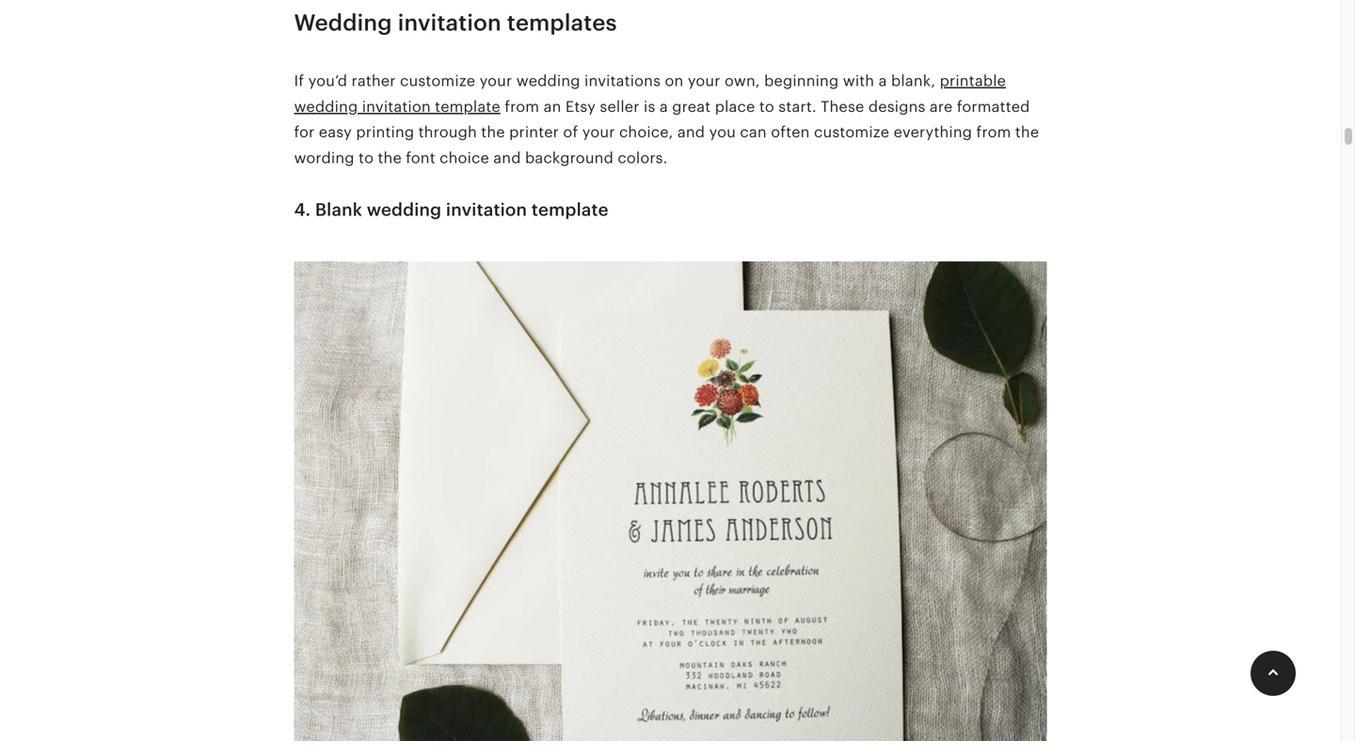 Task type: describe. For each thing, give the bounding box(es) containing it.
of
[[563, 124, 578, 141]]

customize inside from an etsy seller is a great place to start. these designs are formatted for easy printing through the printer of your choice, and you can often customize everything from the wording to the font choice and background colors.
[[814, 124, 890, 141]]

designs
[[869, 98, 926, 115]]

etsy
[[566, 98, 596, 115]]

wedding
[[294, 10, 392, 36]]

choice
[[440, 149, 490, 166]]

place
[[715, 98, 756, 115]]

4. blank wedding invitation template
[[294, 200, 609, 220]]

if
[[294, 73, 304, 90]]

if you'd rather customize your wedding invitations on your own, beginning with a blank,
[[294, 73, 940, 90]]

can
[[740, 124, 767, 141]]

1 horizontal spatial template
[[532, 200, 609, 220]]

with
[[843, 73, 875, 90]]

blank,
[[892, 73, 936, 90]]

1 horizontal spatial from
[[977, 124, 1012, 141]]

rather
[[352, 73, 396, 90]]

for
[[294, 124, 315, 141]]

2 horizontal spatial the
[[1016, 124, 1040, 141]]

1 horizontal spatial to
[[760, 98, 775, 115]]

own,
[[725, 73, 761, 90]]

2 vertical spatial invitation
[[446, 200, 527, 220]]

0 vertical spatial from
[[505, 98, 540, 115]]

0 horizontal spatial the
[[378, 149, 402, 166]]

start.
[[779, 98, 817, 115]]

formatted
[[957, 98, 1031, 115]]

invitation inside printable wedding invitation template
[[362, 98, 431, 115]]

printing
[[356, 124, 415, 141]]

blank
[[315, 200, 363, 220]]

your inside from an etsy seller is a great place to start. these designs are formatted for easy printing through the printer of your choice, and you can often customize everything from the wording to the font choice and background colors.
[[583, 124, 615, 141]]

0 horizontal spatial to
[[359, 149, 374, 166]]

wedding invitation templates
[[294, 10, 617, 36]]

easy
[[319, 124, 352, 141]]

choice,
[[619, 124, 674, 141]]

everything
[[894, 124, 973, 141]]



Task type: vqa. For each thing, say whether or not it's contained in the screenshot.
bottommost to
yes



Task type: locate. For each thing, give the bounding box(es) containing it.
you'd
[[308, 73, 348, 90]]

to up can
[[760, 98, 775, 115]]

and
[[678, 124, 705, 141], [494, 149, 521, 166]]

often
[[771, 124, 810, 141]]

wording
[[294, 149, 355, 166]]

1 horizontal spatial wedding
[[367, 200, 442, 220]]

printable wedding invitation template
[[294, 73, 1007, 115]]

wedding down you'd
[[294, 98, 358, 115]]

a right is
[[660, 98, 668, 115]]

4.
[[294, 200, 311, 220]]

wedding
[[517, 73, 581, 90], [294, 98, 358, 115], [367, 200, 442, 220]]

you
[[710, 124, 736, 141]]

to
[[760, 98, 775, 115], [359, 149, 374, 166]]

the up 'choice'
[[481, 124, 505, 141]]

and down great
[[678, 124, 705, 141]]

invitation
[[398, 10, 502, 36], [362, 98, 431, 115], [446, 200, 527, 220]]

1 vertical spatial customize
[[814, 124, 890, 141]]

background
[[525, 149, 614, 166]]

0 horizontal spatial and
[[494, 149, 521, 166]]

and down printer
[[494, 149, 521, 166]]

1 horizontal spatial customize
[[814, 124, 890, 141]]

seller
[[600, 98, 640, 115]]

template up through
[[435, 98, 501, 115]]

to down printing
[[359, 149, 374, 166]]

from down 'formatted'
[[977, 124, 1012, 141]]

a
[[879, 73, 887, 90], [660, 98, 668, 115]]

0 horizontal spatial your
[[480, 73, 513, 90]]

1 vertical spatial and
[[494, 149, 521, 166]]

1 vertical spatial a
[[660, 98, 668, 115]]

0 horizontal spatial customize
[[400, 73, 476, 90]]

from
[[505, 98, 540, 115], [977, 124, 1012, 141]]

1 vertical spatial invitation
[[362, 98, 431, 115]]

2 horizontal spatial your
[[688, 73, 721, 90]]

0 vertical spatial template
[[435, 98, 501, 115]]

template down background
[[532, 200, 609, 220]]

2 horizontal spatial wedding
[[517, 73, 581, 90]]

font
[[406, 149, 436, 166]]

templates
[[507, 10, 617, 36]]

1 horizontal spatial and
[[678, 124, 705, 141]]

0 horizontal spatial wedding
[[294, 98, 358, 115]]

template inside printable wedding invitation template
[[435, 98, 501, 115]]

great
[[672, 98, 711, 115]]

invitations
[[585, 73, 661, 90]]

0 vertical spatial invitation
[[398, 10, 502, 36]]

0 vertical spatial a
[[879, 73, 887, 90]]

1 vertical spatial wedding
[[294, 98, 358, 115]]

wedding up an
[[517, 73, 581, 90]]

through
[[419, 124, 477, 141]]

1 horizontal spatial the
[[481, 124, 505, 141]]

a inside from an etsy seller is a great place to start. these designs are formatted for easy printing through the printer of your choice, and you can often customize everything from the wording to the font choice and background colors.
[[660, 98, 668, 115]]

0 vertical spatial wedding
[[517, 73, 581, 90]]

0 vertical spatial and
[[678, 124, 705, 141]]

printable wedding invitation template link
[[294, 73, 1007, 115]]

1 vertical spatial template
[[532, 200, 609, 220]]

0 vertical spatial to
[[760, 98, 775, 115]]

0 horizontal spatial a
[[660, 98, 668, 115]]

customize up through
[[400, 73, 476, 90]]

0 horizontal spatial from
[[505, 98, 540, 115]]

are
[[930, 98, 953, 115]]

template
[[435, 98, 501, 115], [532, 200, 609, 220]]

flower wedding invitation template image
[[294, 250, 1047, 742]]

beginning
[[765, 73, 839, 90]]

wedding down font
[[367, 200, 442, 220]]

on
[[665, 73, 684, 90]]

0 vertical spatial customize
[[400, 73, 476, 90]]

customize
[[400, 73, 476, 90], [814, 124, 890, 141]]

printer
[[509, 124, 559, 141]]

your
[[480, 73, 513, 90], [688, 73, 721, 90], [583, 124, 615, 141]]

2 vertical spatial wedding
[[367, 200, 442, 220]]

the
[[481, 124, 505, 141], [1016, 124, 1040, 141], [378, 149, 402, 166]]

1 horizontal spatial your
[[583, 124, 615, 141]]

from an etsy seller is a great place to start. these designs are formatted for easy printing through the printer of your choice, and you can often customize everything from the wording to the font choice and background colors.
[[294, 98, 1040, 166]]

the down 'formatted'
[[1016, 124, 1040, 141]]

printable
[[940, 73, 1007, 90]]

is
[[644, 98, 656, 115]]

0 horizontal spatial template
[[435, 98, 501, 115]]

your up great
[[688, 73, 721, 90]]

from up printer
[[505, 98, 540, 115]]

colors.
[[618, 149, 668, 166]]

customize down these at the right of the page
[[814, 124, 890, 141]]

1 vertical spatial to
[[359, 149, 374, 166]]

a right the with
[[879, 73, 887, 90]]

an
[[544, 98, 562, 115]]

your up printer
[[480, 73, 513, 90]]

wedding inside printable wedding invitation template
[[294, 98, 358, 115]]

these
[[821, 98, 865, 115]]

1 vertical spatial from
[[977, 124, 1012, 141]]

your right of at the top left
[[583, 124, 615, 141]]

1 horizontal spatial a
[[879, 73, 887, 90]]

the down printing
[[378, 149, 402, 166]]



